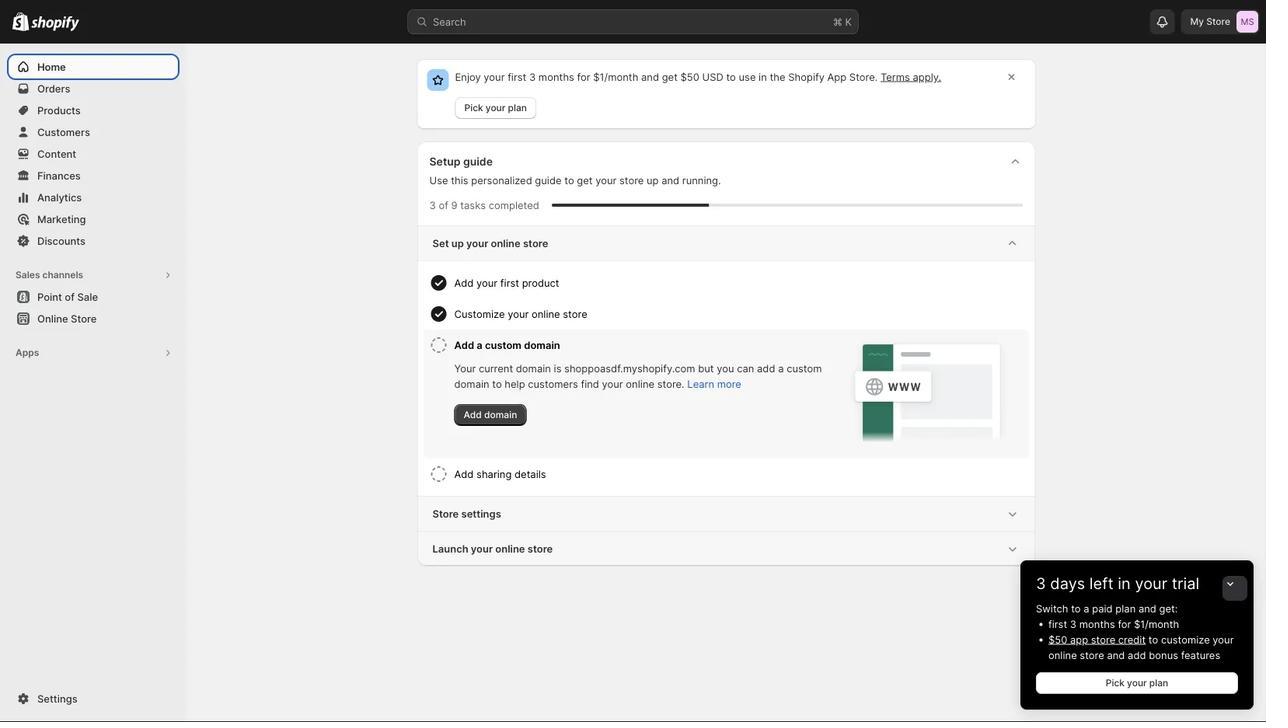 Task type: describe. For each thing, give the bounding box(es) containing it.
first for product
[[501, 277, 520, 289]]

help
[[505, 378, 525, 390]]

store.
[[850, 71, 878, 83]]

3 of 9 tasks completed
[[430, 199, 540, 211]]

store down first 3 months for $1/month
[[1092, 634, 1116, 646]]

completed
[[489, 199, 540, 211]]

to left use
[[727, 71, 736, 83]]

add domain link
[[455, 404, 527, 426]]

add sharing details
[[455, 468, 546, 480]]

use
[[430, 174, 448, 186]]

custom inside your current domain is shoppoasdf.myshopify.com but you can add a custom domain to help customers find your online store.
[[787, 362, 822, 374]]

current
[[479, 362, 513, 374]]

3 days left in your trial button
[[1021, 561, 1254, 593]]

⌘
[[834, 16, 843, 28]]

left
[[1090, 574, 1114, 593]]

apply.
[[913, 71, 942, 83]]

store.
[[658, 378, 685, 390]]

your inside to customize your online store and add bonus features
[[1214, 634, 1235, 646]]

to right "personalized" at left top
[[565, 174, 574, 186]]

$50 inside 3 days left in your trial element
[[1049, 634, 1068, 646]]

products link
[[9, 100, 177, 121]]

features
[[1182, 649, 1221, 661]]

customers
[[528, 378, 578, 390]]

customers
[[37, 126, 90, 138]]

learn more
[[688, 378, 742, 390]]

launch your online store
[[433, 543, 553, 555]]

details
[[515, 468, 546, 480]]

to inside your current domain is shoppoasdf.myshopify.com but you can add a custom domain to help customers find your online store.
[[493, 378, 502, 390]]

and left "running."
[[662, 174, 680, 186]]

customize
[[1162, 634, 1211, 646]]

app
[[828, 71, 847, 83]]

your current domain is shoppoasdf.myshopify.com but you can add a custom domain to help customers find your online store.
[[455, 362, 822, 390]]

terms
[[881, 71, 911, 83]]

0 horizontal spatial plan
[[508, 102, 527, 114]]

add domain
[[464, 409, 517, 421]]

add a custom domain element
[[455, 361, 825, 426]]

shopify image
[[31, 16, 80, 31]]

you
[[717, 362, 735, 374]]

marketing
[[37, 213, 86, 225]]

my
[[1191, 16, 1205, 27]]

add for add sharing details
[[455, 468, 474, 480]]

first inside 3 days left in your trial element
[[1049, 618, 1068, 630]]

product
[[522, 277, 560, 289]]

0 horizontal spatial for
[[577, 71, 591, 83]]

customers link
[[9, 121, 177, 143]]

use
[[739, 71, 756, 83]]

finances link
[[9, 165, 177, 187]]

months inside 3 days left in your trial element
[[1080, 618, 1116, 630]]

add inside your current domain is shoppoasdf.myshopify.com but you can add a custom domain to help customers find your online store.
[[758, 362, 776, 374]]

content link
[[9, 143, 177, 165]]

store up product
[[523, 237, 549, 249]]

orders link
[[9, 78, 177, 100]]

customize your online store
[[455, 308, 588, 320]]

settings link
[[9, 688, 177, 710]]

point of sale link
[[9, 286, 177, 308]]

enjoy your first 3 months for $1/month and get $50 usd to use in the shopify app store. terms apply.
[[455, 71, 942, 83]]

2 horizontal spatial a
[[1084, 603, 1090, 615]]

your
[[455, 362, 476, 374]]

1 vertical spatial guide
[[535, 174, 562, 186]]

set up your online store button
[[417, 226, 1036, 261]]

my store
[[1191, 16, 1231, 27]]

1 vertical spatial plan
[[1116, 603, 1136, 615]]

setup guide
[[430, 155, 493, 168]]

is
[[554, 362, 562, 374]]

add a custom domain
[[455, 339, 561, 351]]

online store
[[37, 313, 97, 325]]

launch your online store button
[[417, 532, 1036, 566]]

add for add a custom domain
[[455, 339, 474, 351]]

3 days left in your trial element
[[1021, 601, 1254, 710]]

sale
[[77, 291, 98, 303]]

1 vertical spatial get
[[577, 174, 593, 186]]

$1/month inside 3 days left in your trial element
[[1135, 618, 1180, 630]]

9
[[451, 199, 458, 211]]

customize
[[455, 308, 505, 320]]

of for 9
[[439, 199, 449, 211]]

domain up the help
[[516, 362, 551, 374]]

the
[[770, 71, 786, 83]]

online inside your current domain is shoppoasdf.myshopify.com but you can add a custom domain to help customers find your online store.
[[626, 378, 655, 390]]

marketing link
[[9, 208, 177, 230]]

1 horizontal spatial get
[[662, 71, 678, 83]]

get:
[[1160, 603, 1179, 615]]

up inside dropdown button
[[452, 237, 464, 249]]

credit
[[1119, 634, 1147, 646]]

sales channels
[[16, 269, 83, 281]]

store settings
[[433, 508, 501, 520]]

0 horizontal spatial pick your plan
[[465, 102, 527, 114]]

and left get:
[[1139, 603, 1157, 615]]

add for add domain
[[464, 409, 482, 421]]

home link
[[9, 56, 177, 78]]

bonus
[[1150, 649, 1179, 661]]

3 left 9
[[430, 199, 436, 211]]

use this personalized guide to get your store up and running.
[[430, 174, 721, 186]]

shopify image
[[12, 12, 29, 31]]

for inside 3 days left in your trial element
[[1119, 618, 1132, 630]]

online
[[37, 313, 68, 325]]

0 horizontal spatial guide
[[463, 155, 493, 168]]

finances
[[37, 170, 81, 182]]

0 vertical spatial $1/month
[[594, 71, 639, 83]]

paid
[[1093, 603, 1113, 615]]

discounts link
[[9, 230, 177, 252]]

orders
[[37, 82, 70, 94]]

0 vertical spatial pick your plan link
[[455, 97, 537, 119]]

sales channels button
[[9, 264, 177, 286]]

and left the usd
[[642, 71, 660, 83]]

online store link
[[9, 308, 177, 330]]

to inside to customize your online store and add bonus features
[[1149, 634, 1159, 646]]



Task type: vqa. For each thing, say whether or not it's contained in the screenshot.
"first" in 3 days left in your trial "Element"
yes



Task type: locate. For each thing, give the bounding box(es) containing it.
domain down the help
[[485, 409, 517, 421]]

1 horizontal spatial guide
[[535, 174, 562, 186]]

settings
[[462, 508, 501, 520]]

0 vertical spatial $50
[[681, 71, 700, 83]]

trial
[[1173, 574, 1200, 593]]

$50 app store credit link
[[1049, 634, 1147, 646]]

of for sale
[[65, 291, 75, 303]]

personalized
[[472, 174, 533, 186]]

a left the paid
[[1084, 603, 1090, 615]]

a inside your current domain is shoppoasdf.myshopify.com but you can add a custom domain to help customers find your online store.
[[779, 362, 784, 374]]

of left 9
[[439, 199, 449, 211]]

2 horizontal spatial plan
[[1150, 678, 1169, 689]]

2 vertical spatial store
[[433, 508, 459, 520]]

in right left
[[1119, 574, 1131, 593]]

and inside to customize your online store and add bonus features
[[1108, 649, 1126, 661]]

add your first product
[[455, 277, 560, 289]]

online down the completed
[[491, 237, 521, 249]]

first for 3
[[508, 71, 527, 83]]

apps
[[16, 347, 39, 359]]

store inside dropdown button
[[433, 508, 459, 520]]

0 vertical spatial up
[[647, 174, 659, 186]]

pick down enjoy
[[465, 102, 483, 114]]

0 vertical spatial get
[[662, 71, 678, 83]]

0 vertical spatial pick
[[465, 102, 483, 114]]

switch
[[1037, 603, 1069, 615]]

custom inside dropdown button
[[485, 339, 522, 351]]

1 horizontal spatial store
[[433, 508, 459, 520]]

in
[[759, 71, 767, 83], [1119, 574, 1131, 593]]

0 horizontal spatial $1/month
[[594, 71, 639, 83]]

add inside to customize your online store and add bonus features
[[1129, 649, 1147, 661]]

plan
[[508, 102, 527, 114], [1116, 603, 1136, 615], [1150, 678, 1169, 689]]

first 3 months for $1/month
[[1049, 618, 1180, 630]]

setup
[[430, 155, 461, 168]]

0 vertical spatial a
[[477, 339, 483, 351]]

0 vertical spatial plan
[[508, 102, 527, 114]]

apps button
[[9, 342, 177, 364]]

0 horizontal spatial up
[[452, 237, 464, 249]]

first down switch
[[1049, 618, 1068, 630]]

online inside launch your online store dropdown button
[[496, 543, 525, 555]]

add inside the add domain link
[[464, 409, 482, 421]]

store up launch
[[433, 508, 459, 520]]

home
[[37, 61, 66, 73]]

domain
[[524, 339, 561, 351], [516, 362, 551, 374], [455, 378, 490, 390], [485, 409, 517, 421]]

0 horizontal spatial store
[[71, 313, 97, 325]]

1 horizontal spatial a
[[779, 362, 784, 374]]

add up 'customize'
[[455, 277, 474, 289]]

months
[[539, 71, 575, 83], [1080, 618, 1116, 630]]

0 vertical spatial for
[[577, 71, 591, 83]]

store for my store
[[1207, 16, 1231, 27]]

and down credit
[[1108, 649, 1126, 661]]

add right mark add sharing details as done icon
[[455, 468, 474, 480]]

1 horizontal spatial custom
[[787, 362, 822, 374]]

0 vertical spatial add
[[758, 362, 776, 374]]

online inside customize your online store dropdown button
[[532, 308, 560, 320]]

in inside dropdown button
[[1119, 574, 1131, 593]]

1 horizontal spatial for
[[1119, 618, 1132, 630]]

to
[[727, 71, 736, 83], [565, 174, 574, 186], [493, 378, 502, 390], [1072, 603, 1082, 615], [1149, 634, 1159, 646]]

enjoy
[[455, 71, 481, 83]]

content
[[37, 148, 76, 160]]

a right can
[[779, 362, 784, 374]]

custom up the current
[[485, 339, 522, 351]]

learn
[[688, 378, 715, 390]]

this
[[451, 174, 469, 186]]

1 vertical spatial store
[[71, 313, 97, 325]]

point of sale button
[[0, 286, 187, 308]]

0 horizontal spatial custom
[[485, 339, 522, 351]]

customize your online store button
[[455, 299, 1024, 330]]

1 horizontal spatial of
[[439, 199, 449, 211]]

plan down bonus
[[1150, 678, 1169, 689]]

in left the the at top right
[[759, 71, 767, 83]]

custom
[[485, 339, 522, 351], [787, 362, 822, 374]]

pick your plan link down to customize your online store and add bonus features
[[1037, 673, 1239, 695]]

pick your plan down enjoy
[[465, 102, 527, 114]]

plan up first 3 months for $1/month
[[1116, 603, 1136, 615]]

add down credit
[[1129, 649, 1147, 661]]

can
[[737, 362, 755, 374]]

0 vertical spatial store
[[1207, 16, 1231, 27]]

add up your
[[455, 339, 474, 351]]

3 right enjoy
[[530, 71, 536, 83]]

1 horizontal spatial add
[[1129, 649, 1147, 661]]

1 vertical spatial a
[[779, 362, 784, 374]]

domain up is
[[524, 339, 561, 351]]

domain down your
[[455, 378, 490, 390]]

up right set
[[452, 237, 464, 249]]

3 inside dropdown button
[[1037, 574, 1047, 593]]

store for online store
[[71, 313, 97, 325]]

1 horizontal spatial up
[[647, 174, 659, 186]]

pick down to customize your online store and add bonus features
[[1107, 678, 1125, 689]]

store left "running."
[[620, 174, 644, 186]]

store down "sale" at top left
[[71, 313, 97, 325]]

plan up "personalized" at left top
[[508, 102, 527, 114]]

first left product
[[501, 277, 520, 289]]

1 horizontal spatial pick
[[1107, 678, 1125, 689]]

1 vertical spatial of
[[65, 291, 75, 303]]

2 vertical spatial a
[[1084, 603, 1090, 615]]

point
[[37, 291, 62, 303]]

3 up app
[[1071, 618, 1077, 630]]

up left "running."
[[647, 174, 659, 186]]

search
[[433, 16, 466, 28]]

first inside dropdown button
[[501, 277, 520, 289]]

3 days left in your trial
[[1037, 574, 1200, 593]]

of left "sale" at top left
[[65, 291, 75, 303]]

domain inside dropdown button
[[524, 339, 561, 351]]

of
[[439, 199, 449, 211], [65, 291, 75, 303]]

pick your plan down to customize your online store and add bonus features
[[1107, 678, 1169, 689]]

0 vertical spatial months
[[539, 71, 575, 83]]

0 horizontal spatial a
[[477, 339, 483, 351]]

0 horizontal spatial add
[[758, 362, 776, 374]]

3 left days
[[1037, 574, 1047, 593]]

pick your plan link down enjoy
[[455, 97, 537, 119]]

learn more link
[[688, 378, 742, 390]]

point of sale
[[37, 291, 98, 303]]

1 vertical spatial pick your plan link
[[1037, 673, 1239, 695]]

1 horizontal spatial $1/month
[[1135, 618, 1180, 630]]

1 vertical spatial first
[[501, 277, 520, 289]]

set
[[433, 237, 449, 249]]

to up bonus
[[1149, 634, 1159, 646]]

2 horizontal spatial store
[[1207, 16, 1231, 27]]

1 horizontal spatial in
[[1119, 574, 1131, 593]]

1 vertical spatial months
[[1080, 618, 1116, 630]]

guide up this
[[463, 155, 493, 168]]

0 vertical spatial custom
[[485, 339, 522, 351]]

online
[[491, 237, 521, 249], [532, 308, 560, 320], [626, 378, 655, 390], [496, 543, 525, 555], [1049, 649, 1078, 661]]

for
[[577, 71, 591, 83], [1119, 618, 1132, 630]]

custom right can
[[787, 362, 822, 374]]

0 horizontal spatial months
[[539, 71, 575, 83]]

running.
[[683, 174, 721, 186]]

mark add sharing details as done image
[[430, 465, 448, 484]]

online store button
[[0, 308, 187, 330]]

1 vertical spatial up
[[452, 237, 464, 249]]

0 vertical spatial pick your plan
[[465, 102, 527, 114]]

your inside your current domain is shoppoasdf.myshopify.com but you can add a custom domain to help customers find your online store.
[[602, 378, 624, 390]]

find
[[581, 378, 600, 390]]

to right switch
[[1072, 603, 1082, 615]]

1 horizontal spatial pick your plan link
[[1037, 673, 1239, 695]]

store settings button
[[417, 497, 1036, 531]]

1 vertical spatial for
[[1119, 618, 1132, 630]]

channels
[[42, 269, 83, 281]]

store down $50 app store credit link
[[1081, 649, 1105, 661]]

0 vertical spatial in
[[759, 71, 767, 83]]

$50
[[681, 71, 700, 83], [1049, 634, 1068, 646]]

and
[[642, 71, 660, 83], [662, 174, 680, 186], [1139, 603, 1157, 615], [1108, 649, 1126, 661]]

2 vertical spatial plan
[[1150, 678, 1169, 689]]

add inside add sharing details 'dropdown button'
[[455, 468, 474, 480]]

terms apply. link
[[881, 71, 942, 83]]

analytics
[[37, 191, 82, 203]]

add a custom domain button
[[455, 330, 825, 361]]

products
[[37, 104, 81, 116]]

1 vertical spatial in
[[1119, 574, 1131, 593]]

add inside add a custom domain dropdown button
[[455, 339, 474, 351]]

mark add a custom domain as done image
[[430, 336, 448, 355]]

$1/month
[[594, 71, 639, 83], [1135, 618, 1180, 630]]

tasks
[[461, 199, 486, 211]]

online inside set up your online store dropdown button
[[491, 237, 521, 249]]

store
[[1207, 16, 1231, 27], [71, 313, 97, 325], [433, 508, 459, 520]]

2 vertical spatial first
[[1049, 618, 1068, 630]]

my store image
[[1237, 11, 1259, 33]]

0 vertical spatial of
[[439, 199, 449, 211]]

online down product
[[532, 308, 560, 320]]

$50 left the usd
[[681, 71, 700, 83]]

0 horizontal spatial pick your plan link
[[455, 97, 537, 119]]

sales
[[16, 269, 40, 281]]

store inside to customize your online store and add bonus features
[[1081, 649, 1105, 661]]

add for add your first product
[[455, 277, 474, 289]]

1 vertical spatial pick your plan
[[1107, 678, 1169, 689]]

add right can
[[758, 362, 776, 374]]

pick inside 3 days left in your trial element
[[1107, 678, 1125, 689]]

pick
[[465, 102, 483, 114], [1107, 678, 1125, 689]]

0 horizontal spatial get
[[577, 174, 593, 186]]

but
[[699, 362, 714, 374]]

0 vertical spatial guide
[[463, 155, 493, 168]]

add your first product button
[[455, 268, 1024, 299]]

0 horizontal spatial of
[[65, 291, 75, 303]]

1 vertical spatial pick
[[1107, 678, 1125, 689]]

online inside to customize your online store and add bonus features
[[1049, 649, 1078, 661]]

store up add a custom domain dropdown button
[[563, 308, 588, 320]]

online down app
[[1049, 649, 1078, 661]]

⌘ k
[[834, 16, 852, 28]]

1 vertical spatial custom
[[787, 362, 822, 374]]

guide up the completed
[[535, 174, 562, 186]]

store down details
[[528, 543, 553, 555]]

first
[[508, 71, 527, 83], [501, 277, 520, 289], [1049, 618, 1068, 630]]

store inside button
[[71, 313, 97, 325]]

add
[[758, 362, 776, 374], [1129, 649, 1147, 661]]

0 horizontal spatial pick
[[465, 102, 483, 114]]

store right my
[[1207, 16, 1231, 27]]

0 vertical spatial first
[[508, 71, 527, 83]]

0 horizontal spatial $50
[[681, 71, 700, 83]]

$50 left app
[[1049, 634, 1068, 646]]

1 vertical spatial add
[[1129, 649, 1147, 661]]

1 horizontal spatial pick your plan
[[1107, 678, 1169, 689]]

first right enjoy
[[508, 71, 527, 83]]

add
[[455, 277, 474, 289], [455, 339, 474, 351], [464, 409, 482, 421], [455, 468, 474, 480]]

up
[[647, 174, 659, 186], [452, 237, 464, 249]]

pick your plan
[[465, 102, 527, 114], [1107, 678, 1169, 689]]

a inside dropdown button
[[477, 339, 483, 351]]

shopify
[[789, 71, 825, 83]]

add inside 'add your first product' dropdown button
[[455, 277, 474, 289]]

online down settings
[[496, 543, 525, 555]]

launch
[[433, 543, 469, 555]]

1 horizontal spatial plan
[[1116, 603, 1136, 615]]

to down the current
[[493, 378, 502, 390]]

1 vertical spatial $1/month
[[1135, 618, 1180, 630]]

of inside button
[[65, 291, 75, 303]]

discounts
[[37, 235, 86, 247]]

1 horizontal spatial $50
[[1049, 634, 1068, 646]]

add down your
[[464, 409, 482, 421]]

0 horizontal spatial in
[[759, 71, 767, 83]]

online down shoppoasdf.myshopify.com
[[626, 378, 655, 390]]

switch to a paid plan and get:
[[1037, 603, 1179, 615]]

to customize your online store and add bonus features
[[1049, 634, 1235, 661]]

set up your online store
[[433, 237, 549, 249]]

1 horizontal spatial months
[[1080, 618, 1116, 630]]

1 vertical spatial $50
[[1049, 634, 1068, 646]]

guide
[[463, 155, 493, 168], [535, 174, 562, 186]]

pick your plan inside 3 days left in your trial element
[[1107, 678, 1169, 689]]

add sharing details button
[[455, 459, 1024, 490]]

a up the current
[[477, 339, 483, 351]]

days
[[1051, 574, 1086, 593]]

app
[[1071, 634, 1089, 646]]



